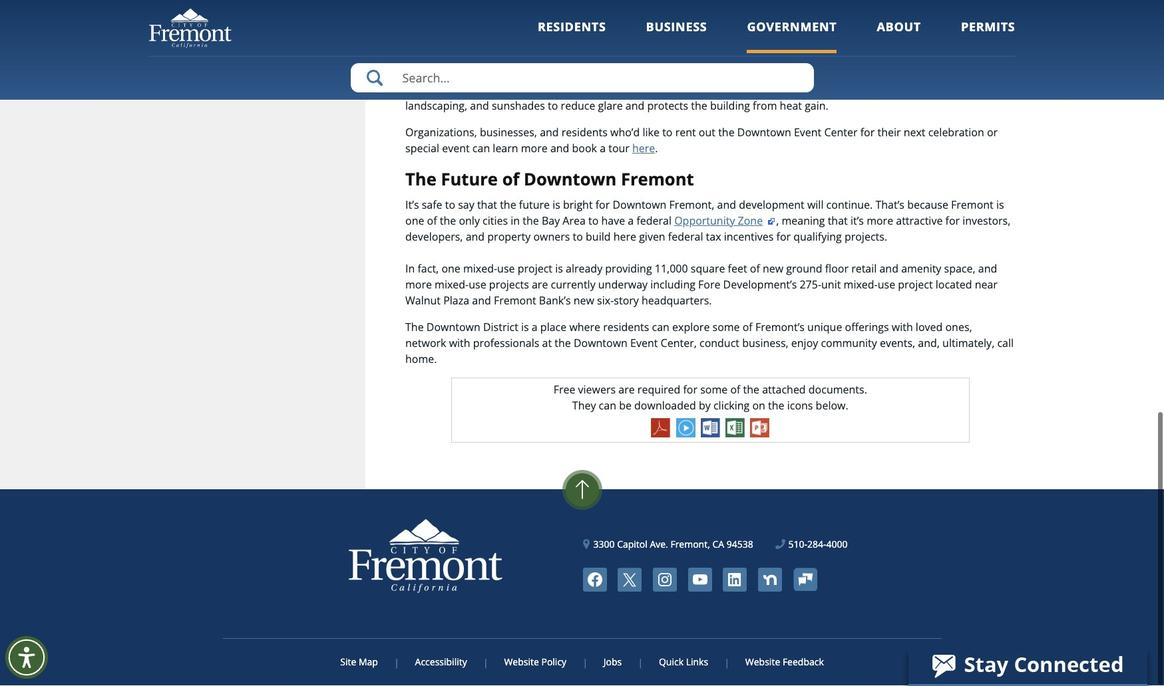 Task type: describe. For each thing, give the bounding box(es) containing it.
is inside and keeping with fremont's commitment to sustainability, the downtown event center is the city's first all-electric building with zero dependence on fossil fuels. it features roof-mounted solar panels, deep roof overhangs, drought-tolerant plant landscaping, and sunshades to reduce glare and protects the building from heat gain.
[[838, 67, 846, 82]]

.
[[655, 142, 658, 156]]

viewers
[[578, 383, 616, 398]]

and right plaza
[[472, 294, 491, 309]]

and keeping with fremont's commitment to sustainability, the downtown event center is the city's first all-electric building with zero dependence on fossil fuels. it features roof-mounted solar panels, deep roof overhangs, drought-tolerant plant landscaping, and sunshades to reduce glare and protects the building from heat gain.
[[405, 67, 1011, 114]]

footer yt icon image
[[688, 569, 712, 593]]

quick
[[659, 657, 684, 669]]

including
[[650, 278, 695, 293]]

it
[[592, 83, 598, 98]]

residents link
[[538, 19, 606, 53]]

is up investors,
[[996, 198, 1004, 213]]

1 vertical spatial fremont,
[[670, 539, 710, 551]]

headquarters.
[[642, 294, 712, 309]]

walnut
[[405, 294, 441, 309]]

11,000
[[655, 262, 688, 277]]

with down and
[[405, 83, 427, 98]]

some inside the downtown district is a place where residents can explore some of fremont's unique offerings with loved ones, network with professionals at the downtown event center, conduct business, enjoy community events, and, ultimately, call home.
[[712, 321, 740, 335]]

free viewers are required for some of the attached documents. they can be downloaded by clicking on the icons below.
[[553, 383, 867, 414]]

below.
[[816, 399, 848, 414]]

to inside organizations, businesses, and residents who'd like to rent out the downtown event center for their next celebration or special event can learn more and book a tour
[[662, 126, 673, 140]]

roof-
[[645, 83, 669, 98]]

event
[[442, 142, 470, 156]]

ca
[[712, 539, 724, 551]]

feedback
[[783, 657, 824, 669]]

can inside organizations, businesses, and residents who'd like to rent out the downtown event center for their next celebration or special event can learn more and book a tour
[[472, 142, 490, 156]]

510-284-4000 link
[[776, 538, 848, 552]]

reduce
[[561, 99, 595, 114]]

district
[[483, 321, 518, 335]]

0 vertical spatial project
[[518, 262, 552, 277]]

zone
[[738, 214, 763, 229]]

downtown inside and keeping with fremont's commitment to sustainability, the downtown event center is the city's first all-electric building with zero dependence on fossil fuels. it features roof-mounted solar panels, deep roof overhangs, drought-tolerant plant landscaping, and sunshades to reduce glare and protects the building from heat gain.
[[715, 67, 769, 82]]

for inside free viewers are required for some of the attached documents. they can be downloaded by clicking on the icons below.
[[683, 383, 698, 398]]

can inside free viewers are required for some of the attached documents. they can be downloaded by clicking on the icons below.
[[599, 399, 616, 414]]

and down dependence
[[470, 99, 489, 114]]

and inside it's safe to say that the future is bright for downtown fremont, and development will continue. that's because fremont is one of the only cities in the bay area to have a federal
[[717, 198, 736, 213]]

footer nd icon image
[[758, 569, 782, 593]]

special
[[405, 142, 439, 156]]

are inside free viewers are required for some of the attached documents. they can be downloaded by clicking on the icons below.
[[618, 383, 635, 398]]

capitol
[[617, 539, 647, 551]]

510-284-4000
[[788, 539, 848, 551]]

of down learn
[[502, 168, 519, 192]]

mixed- up plaza
[[435, 278, 469, 293]]

the up mounted
[[696, 67, 712, 82]]

quick links
[[659, 657, 708, 669]]

cities
[[483, 214, 508, 229]]

for inside organizations, businesses, and residents who'd like to rent out the downtown event center for their next celebration or special event can learn more and book a tour
[[860, 126, 875, 140]]

2 horizontal spatial use
[[878, 278, 895, 293]]

providing
[[605, 262, 652, 277]]

the inside organizations, businesses, and residents who'd like to rent out the downtown event center for their next celebration or special event can learn more and book a tour
[[718, 126, 735, 140]]

download acrobat reader image
[[651, 419, 670, 438]]

are inside in fact, one mixed-use project is already providing 11,000 square feet of new ground floor retail and amenity space, and more mixed-use projects are currently underway including fore development's 275-unit mixed-use project located near walnut plaza and fremont bank's new six-story headquarters.
[[532, 278, 548, 293]]

with up events,
[[892, 321, 913, 335]]

where
[[569, 321, 600, 335]]

and right retail
[[879, 262, 898, 277]]

center inside organizations, businesses, and residents who'd like to rent out the downtown event center for their next celebration or special event can learn more and book a tour
[[824, 126, 858, 140]]

and inside , meaning that it's more attractive for investors, developers, and property owners to build here given federal tax incentives for qualifying projects.
[[466, 230, 485, 245]]

the future of downtown fremont
[[405, 168, 694, 192]]

bright
[[563, 198, 593, 213]]

opportunity
[[674, 214, 735, 229]]

that inside , meaning that it's more attractive for investors, developers, and property owners to build here given federal tax incentives for qualifying projects.
[[828, 214, 848, 229]]

downtown down where
[[574, 337, 628, 351]]

who'd
[[610, 126, 640, 140]]

1 horizontal spatial new
[[763, 262, 783, 277]]

given
[[639, 230, 665, 245]]

of inside free viewers are required for some of the attached documents. they can be downloaded by clicking on the icons below.
[[730, 383, 740, 398]]

mixed- down retail
[[844, 278, 878, 293]]

all-
[[918, 67, 933, 82]]

it's
[[851, 214, 864, 229]]

website for website policy
[[504, 657, 539, 669]]

website policy link
[[487, 657, 584, 669]]

on inside free viewers are required for some of the attached documents. they can be downloaded by clicking on the icons below.
[[752, 399, 765, 414]]

download windows media player image
[[676, 419, 695, 438]]

about link
[[877, 19, 921, 53]]

with up dependence
[[470, 67, 491, 82]]

owners
[[533, 230, 570, 245]]

3300 capitol ave. fremont, ca 94538
[[593, 539, 753, 551]]

residents inside organizations, businesses, and residents who'd like to rent out the downtown event center for their next celebration or special event can learn more and book a tour
[[562, 126, 608, 140]]

is up bay
[[553, 198, 560, 213]]

residents
[[538, 19, 606, 35]]

3300 capitol ave. fremont, ca 94538 link
[[583, 538, 753, 552]]

to down fossil
[[548, 99, 558, 114]]

event inside the downtown district is a place where residents can explore some of fremont's unique offerings with loved ones, network with professionals at the downtown event center, conduct business, enjoy community events, and, ultimately, call home.
[[630, 337, 658, 351]]

0 horizontal spatial building
[[710, 99, 750, 114]]

that's
[[875, 198, 904, 213]]

it's
[[405, 198, 419, 213]]

footer my icon image
[[793, 569, 817, 593]]

incentives
[[724, 230, 774, 245]]

ave.
[[650, 539, 668, 551]]

feet
[[728, 262, 747, 277]]

sustainability,
[[625, 67, 693, 82]]

can inside the downtown district is a place where residents can explore some of fremont's unique offerings with loved ones, network with professionals at the downtown event center, conduct business, enjoy community events, and, ultimately, call home.
[[652, 321, 669, 335]]

with right network
[[449, 337, 470, 351]]

government link
[[747, 19, 837, 53]]

mixed- up the projects
[[463, 262, 497, 277]]

downtown inside it's safe to say that the future is bright for downtown fremont, and development will continue. that's because fremont is one of the only cities in the bay area to have a federal
[[613, 198, 666, 213]]

event inside and keeping with fremont's commitment to sustainability, the downtown event center is the city's first all-electric building with zero dependence on fossil fuels. it features roof-mounted solar panels, deep roof overhangs, drought-tolerant plant landscaping, and sunshades to reduce glare and protects the building from heat gain.
[[772, 67, 799, 82]]

site map
[[340, 657, 378, 669]]

fuels.
[[562, 83, 589, 98]]

six-
[[597, 294, 614, 309]]

0 vertical spatial here
[[632, 142, 655, 156]]

rent
[[675, 126, 696, 140]]

center,
[[661, 337, 697, 351]]

here .
[[632, 142, 658, 156]]

,
[[776, 214, 779, 229]]

0 horizontal spatial new
[[574, 294, 594, 309]]

business link
[[646, 19, 707, 53]]

jobs
[[604, 657, 622, 669]]

download powerpoint viewer image
[[750, 419, 769, 438]]

bank's
[[539, 294, 571, 309]]

be
[[619, 399, 632, 414]]

in
[[511, 214, 520, 229]]

federal inside , meaning that it's more attractive for investors, developers, and property owners to build here given federal tax incentives for qualifying projects.
[[668, 230, 703, 245]]

of inside it's safe to say that the future is bright for downtown fremont, and development will continue. that's because fremont is one of the only cities in the bay area to have a federal
[[427, 214, 437, 229]]

map
[[359, 657, 378, 669]]

footer fb icon image
[[583, 569, 607, 593]]

area
[[563, 214, 586, 229]]

a inside it's safe to say that the future is bright for downtown fremont, and development will continue. that's because fremont is one of the only cities in the bay area to have a federal
[[628, 214, 634, 229]]

floor
[[825, 262, 849, 277]]

electric
[[933, 67, 969, 82]]

0 horizontal spatial use
[[469, 278, 486, 293]]

from
[[753, 99, 777, 114]]

footer li icon image
[[723, 569, 747, 593]]

to up features
[[612, 67, 623, 82]]

and up near
[[978, 262, 997, 277]]

here link
[[632, 142, 655, 156]]

more inside organizations, businesses, and residents who'd like to rent out the downtown event center for their next celebration or special event can learn more and book a tour
[[521, 142, 548, 156]]

city's
[[868, 67, 893, 82]]

of inside the downtown district is a place where residents can explore some of fremont's unique offerings with loved ones, network with professionals at the downtown event center, conduct business, enjoy community events, and, ultimately, call home.
[[743, 321, 753, 335]]

and down sunshades
[[540, 126, 559, 140]]

permits
[[961, 19, 1015, 35]]

in fact, one mixed-use project is already providing 11,000 square feet of new ground floor retail and amenity space, and more mixed-use projects are currently underway including fore development's 275-unit mixed-use project located near walnut plaza and fremont bank's new six-story headquarters.
[[405, 262, 998, 309]]

a inside the downtown district is a place where residents can explore some of fremont's unique offerings with loved ones, network with professionals at the downtown event center, conduct business, enjoy community events, and, ultimately, call home.
[[532, 321, 538, 335]]

downloaded
[[634, 399, 696, 414]]

by
[[699, 399, 711, 414]]

overhangs,
[[834, 83, 889, 98]]

event inside organizations, businesses, and residents who'd like to rent out the downtown event center for their next celebration or special event can learn more and book a tour
[[794, 126, 821, 140]]

federal inside it's safe to say that the future is bright for downtown fremont, and development will continue. that's because fremont is one of the only cities in the bay area to have a federal
[[637, 214, 672, 229]]

future
[[441, 168, 498, 192]]



Task type: vqa. For each thing, say whether or not it's contained in the screenshot.
Bayside Technology Park link
no



Task type: locate. For each thing, give the bounding box(es) containing it.
dependence
[[454, 83, 515, 98]]

policy
[[541, 657, 566, 669]]

use up the projects
[[497, 262, 515, 277]]

fremont up investors,
[[951, 198, 994, 213]]

to down area
[[573, 230, 583, 245]]

0 vertical spatial residents
[[562, 126, 608, 140]]

0 vertical spatial on
[[518, 83, 531, 98]]

for inside it's safe to say that the future is bright for downtown fremont, and development will continue. that's because fremont is one of the only cities in the bay area to have a federal
[[595, 198, 610, 213]]

more up walnut
[[405, 278, 432, 293]]

federal down opportunity
[[668, 230, 703, 245]]

the for the future of downtown fremont
[[405, 168, 436, 192]]

development's
[[723, 278, 797, 293]]

footer ig icon image
[[653, 569, 677, 593]]

2 vertical spatial a
[[532, 321, 538, 335]]

fremont's inside the downtown district is a place where residents can explore some of fremont's unique offerings with loved ones, network with professionals at the downtown event center, conduct business, enjoy community events, and, ultimately, call home.
[[755, 321, 805, 335]]

0 horizontal spatial are
[[532, 278, 548, 293]]

downtown down from at the right top
[[737, 126, 791, 140]]

is right district
[[521, 321, 529, 335]]

1 vertical spatial new
[[574, 294, 594, 309]]

use up offerings
[[878, 278, 895, 293]]

center up roof at the top right of page
[[802, 67, 836, 82]]

mounted
[[669, 83, 715, 98]]

0 vertical spatial some
[[712, 321, 740, 335]]

with
[[470, 67, 491, 82], [405, 83, 427, 98], [892, 321, 913, 335], [449, 337, 470, 351]]

0 vertical spatial event
[[772, 67, 799, 82]]

1 vertical spatial a
[[628, 214, 634, 229]]

can left be at bottom
[[599, 399, 616, 414]]

Search text field
[[350, 63, 814, 93]]

0 horizontal spatial website
[[504, 657, 539, 669]]

is inside the downtown district is a place where residents can explore some of fremont's unique offerings with loved ones, network with professionals at the downtown event center, conduct business, enjoy community events, and, ultimately, call home.
[[521, 321, 529, 335]]

footer tw icon image
[[618, 569, 642, 593]]

fremont down .
[[621, 168, 694, 192]]

the for the downtown district is a place where residents can explore some of fremont's unique offerings with loved ones, network with professionals at the downtown event center, conduct business, enjoy community events, and, ultimately, call home.
[[405, 321, 424, 335]]

fremont's up business,
[[755, 321, 805, 335]]

they
[[572, 399, 596, 414]]

some
[[712, 321, 740, 335], [700, 383, 728, 398]]

their
[[877, 126, 901, 140]]

0 vertical spatial that
[[477, 198, 497, 213]]

home.
[[405, 352, 437, 367]]

more inside in fact, one mixed-use project is already providing 11,000 square feet of new ground floor retail and amenity space, and more mixed-use projects are currently underway including fore development's 275-unit mixed-use project located near walnut plaza and fremont bank's new six-story headquarters.
[[405, 278, 432, 293]]

property
[[487, 230, 531, 245]]

here inside , meaning that it's more attractive for investors, developers, and property owners to build here given federal tax incentives for qualifying projects.
[[613, 230, 636, 245]]

0 vertical spatial a
[[600, 142, 606, 156]]

center inside and keeping with fremont's commitment to sustainability, the downtown event center is the city's first all-electric building with zero dependence on fossil fuels. it features roof-mounted solar panels, deep roof overhangs, drought-tolerant plant landscaping, and sunshades to reduce glare and protects the building from heat gain.
[[802, 67, 836, 82]]

2 vertical spatial can
[[599, 399, 616, 414]]

events,
[[880, 337, 915, 351]]

federal up given
[[637, 214, 672, 229]]

0 vertical spatial center
[[802, 67, 836, 82]]

fremont inside in fact, one mixed-use project is already providing 11,000 square feet of new ground floor retail and amenity space, and more mixed-use projects are currently underway including fore development's 275-unit mixed-use project located near walnut plaza and fremont bank's new six-story headquarters.
[[494, 294, 536, 309]]

1 horizontal spatial use
[[497, 262, 515, 277]]

community
[[821, 337, 877, 351]]

required
[[637, 383, 680, 398]]

near
[[975, 278, 998, 293]]

0 horizontal spatial fremont
[[494, 294, 536, 309]]

center down gain.
[[824, 126, 858, 140]]

organizations, businesses, and residents who'd like to rent out the downtown event center for their next celebration or special event can learn more and book a tour
[[405, 126, 998, 156]]

0 vertical spatial more
[[521, 142, 548, 156]]

building down solar on the right of page
[[710, 99, 750, 114]]

more right learn
[[521, 142, 548, 156]]

a left tour
[[600, 142, 606, 156]]

2 horizontal spatial more
[[867, 214, 893, 229]]

more inside , meaning that it's more attractive for investors, developers, and property owners to build here given federal tax incentives for qualifying projects.
[[867, 214, 893, 229]]

for
[[860, 126, 875, 140], [595, 198, 610, 213], [945, 214, 960, 229], [776, 230, 791, 245], [683, 383, 698, 398]]

to up build
[[588, 214, 599, 229]]

solar
[[718, 83, 742, 98]]

2 vertical spatial event
[[630, 337, 658, 351]]

residents
[[562, 126, 608, 140], [603, 321, 649, 335]]

and up opportunity zone link at right top
[[717, 198, 736, 213]]

project up the projects
[[518, 262, 552, 277]]

one inside it's safe to say that the future is bright for downtown fremont, and development will continue. that's because fremont is one of the only cities in the bay area to have a federal
[[405, 214, 424, 229]]

to inside , meaning that it's more attractive for investors, developers, and property owners to build here given federal tax incentives for qualifying projects.
[[573, 230, 583, 245]]

0 horizontal spatial one
[[405, 214, 424, 229]]

more down that's
[[867, 214, 893, 229]]

learn
[[493, 142, 518, 156]]

tolerant
[[935, 83, 975, 98]]

downtown up bright
[[524, 168, 616, 192]]

the inside the downtown district is a place where residents can explore some of fremont's unique offerings with loved ones, network with professionals at the downtown event center, conduct business, enjoy community events, and, ultimately, call home.
[[405, 321, 424, 335]]

the right the out
[[718, 126, 735, 140]]

place
[[540, 321, 567, 335]]

of up clicking
[[730, 383, 740, 398]]

the down 'attached'
[[768, 399, 784, 414]]

are up bank's
[[532, 278, 548, 293]]

is
[[838, 67, 846, 82], [553, 198, 560, 213], [996, 198, 1004, 213], [555, 262, 563, 277], [521, 321, 529, 335]]

that up cities
[[477, 198, 497, 213]]

1 the from the top
[[405, 168, 436, 192]]

of up business,
[[743, 321, 753, 335]]

1 vertical spatial are
[[618, 383, 635, 398]]

panels,
[[745, 83, 780, 98]]

stay connected image
[[908, 648, 1146, 685]]

is up overhangs,
[[838, 67, 846, 82]]

fremont, left ca
[[670, 539, 710, 551]]

residents down story
[[603, 321, 649, 335]]

0 vertical spatial can
[[472, 142, 490, 156]]

fremont inside it's safe to say that the future is bright for downtown fremont, and development will continue. that's because fremont is one of the only cities in the bay area to have a federal
[[951, 198, 994, 213]]

1 vertical spatial can
[[652, 321, 669, 335]]

and
[[470, 99, 489, 114], [625, 99, 644, 114], [540, 126, 559, 140], [550, 142, 569, 156], [717, 198, 736, 213], [466, 230, 485, 245], [879, 262, 898, 277], [978, 262, 997, 277], [472, 294, 491, 309]]

0 horizontal spatial that
[[477, 198, 497, 213]]

some inside free viewers are required for some of the attached documents. they can be downloaded by clicking on the icons below.
[[700, 383, 728, 398]]

is up currently
[[555, 262, 563, 277]]

is inside in fact, one mixed-use project is already providing 11,000 square feet of new ground floor retail and amenity space, and more mixed-use projects are currently underway including fore development's 275-unit mixed-use project located near walnut plaza and fremont bank's new six-story headquarters.
[[555, 262, 563, 277]]

1 vertical spatial the
[[405, 321, 424, 335]]

one down it's
[[405, 214, 424, 229]]

event left center,
[[630, 337, 658, 351]]

one right fact,
[[442, 262, 460, 277]]

0 vertical spatial new
[[763, 262, 783, 277]]

have
[[601, 214, 625, 229]]

fact,
[[418, 262, 439, 277]]

enjoy
[[791, 337, 818, 351]]

2 website from the left
[[745, 657, 780, 669]]

opportunity zone
[[674, 214, 763, 229]]

ones,
[[945, 321, 972, 335]]

the up it's
[[405, 168, 436, 192]]

0 horizontal spatial a
[[532, 321, 538, 335]]

for up downloaded
[[683, 383, 698, 398]]

some up 'conduct'
[[712, 321, 740, 335]]

download excel viewer image
[[725, 419, 745, 438]]

fossil
[[534, 83, 559, 98]]

about
[[877, 19, 921, 35]]

residents inside the downtown district is a place where residents can explore some of fremont's unique offerings with loved ones, network with professionals at the downtown event center, conduct business, enjoy community events, and, ultimately, call home.
[[603, 321, 649, 335]]

building up plant
[[972, 67, 1011, 82]]

2 horizontal spatial fremont
[[951, 198, 994, 213]]

0 vertical spatial are
[[532, 278, 548, 293]]

1 vertical spatial event
[[794, 126, 821, 140]]

are up be at bottom
[[618, 383, 635, 398]]

qualifying
[[793, 230, 842, 245]]

use up plaza
[[469, 278, 486, 293]]

the up overhangs,
[[849, 67, 865, 82]]

project down 'amenity'
[[898, 278, 933, 293]]

to right like
[[662, 126, 673, 140]]

site
[[340, 657, 356, 669]]

quick links link
[[642, 657, 726, 669]]

to left say at the top left of the page
[[445, 198, 455, 213]]

and
[[405, 67, 425, 82]]

1 horizontal spatial building
[[972, 67, 1011, 82]]

website left policy
[[504, 657, 539, 669]]

story
[[614, 294, 639, 309]]

in
[[405, 262, 415, 277]]

icons
[[787, 399, 813, 414]]

the up the in
[[500, 198, 516, 213]]

and down features
[[625, 99, 644, 114]]

1 vertical spatial here
[[613, 230, 636, 245]]

one
[[405, 214, 424, 229], [442, 262, 460, 277]]

the right the in
[[523, 214, 539, 229]]

more
[[521, 142, 548, 156], [867, 214, 893, 229], [405, 278, 432, 293]]

like
[[643, 126, 660, 140]]

professionals
[[473, 337, 539, 351]]

some up by
[[700, 383, 728, 398]]

permits link
[[961, 19, 1015, 53]]

event down gain.
[[794, 126, 821, 140]]

business
[[646, 19, 707, 35]]

it's safe to say that the future is bright for downtown fremont, and development will continue. that's because fremont is one of the only cities in the bay area to have a federal
[[405, 198, 1004, 229]]

here down have
[[613, 230, 636, 245]]

that inside it's safe to say that the future is bright for downtown fremont, and development will continue. that's because fremont is one of the only cities in the bay area to have a federal
[[477, 198, 497, 213]]

284-
[[807, 539, 826, 551]]

will
[[807, 198, 824, 213]]

2 horizontal spatial can
[[652, 321, 669, 335]]

0 horizontal spatial on
[[518, 83, 531, 98]]

downtown down plaza
[[426, 321, 480, 335]]

first
[[896, 67, 916, 82]]

fremont, up opportunity
[[669, 198, 714, 213]]

ground
[[786, 262, 822, 277]]

and left book
[[550, 142, 569, 156]]

2 the from the top
[[405, 321, 424, 335]]

heat
[[780, 99, 802, 114]]

plant
[[977, 83, 1003, 98]]

downtown inside organizations, businesses, and residents who'd like to rent out the downtown event center for their next celebration or special event can learn more and book a tour
[[737, 126, 791, 140]]

are
[[532, 278, 548, 293], [618, 383, 635, 398]]

1 horizontal spatial a
[[600, 142, 606, 156]]

downtown
[[715, 67, 769, 82], [737, 126, 791, 140], [524, 168, 616, 192], [613, 198, 666, 213], [426, 321, 480, 335], [574, 337, 628, 351]]

1 website from the left
[[504, 657, 539, 669]]

attached
[[762, 383, 806, 398]]

the up clicking
[[743, 383, 759, 398]]

new
[[763, 262, 783, 277], [574, 294, 594, 309]]

1 vertical spatial more
[[867, 214, 893, 229]]

a inside organizations, businesses, and residents who'd like to rent out the downtown event center for their next celebration or special event can learn more and book a tour
[[600, 142, 606, 156]]

website policy
[[504, 657, 566, 669]]

download word viewer image
[[701, 419, 720, 438]]

new up development's
[[763, 262, 783, 277]]

1 horizontal spatial more
[[521, 142, 548, 156]]

located
[[936, 278, 972, 293]]

0 horizontal spatial can
[[472, 142, 490, 156]]

for up have
[[595, 198, 610, 213]]

on inside and keeping with fremont's commitment to sustainability, the downtown event center is the city's first all-electric building with zero dependence on fossil fuels. it features roof-mounted solar panels, deep roof overhangs, drought-tolerant plant landscaping, and sunshades to reduce glare and protects the building from heat gain.
[[518, 83, 531, 98]]

on up download powerpoint viewer image
[[752, 399, 765, 414]]

2 vertical spatial more
[[405, 278, 432, 293]]

1 horizontal spatial fremont's
[[755, 321, 805, 335]]

landscaping,
[[405, 99, 467, 114]]

website for website feedback
[[745, 657, 780, 669]]

project
[[518, 262, 552, 277], [898, 278, 933, 293]]

for down ,
[[776, 230, 791, 245]]

1 vertical spatial on
[[752, 399, 765, 414]]

zero
[[429, 83, 451, 98]]

that left the "it's"
[[828, 214, 848, 229]]

1 horizontal spatial that
[[828, 214, 848, 229]]

loved
[[916, 321, 943, 335]]

1 horizontal spatial website
[[745, 657, 780, 669]]

of up development's
[[750, 262, 760, 277]]

1 vertical spatial one
[[442, 262, 460, 277]]

0 horizontal spatial fremont's
[[494, 67, 543, 82]]

0 vertical spatial building
[[972, 67, 1011, 82]]

website left feedback
[[745, 657, 780, 669]]

underway
[[598, 278, 648, 293]]

at
[[542, 337, 552, 351]]

say
[[458, 198, 474, 213]]

0 vertical spatial one
[[405, 214, 424, 229]]

the inside the downtown district is a place where residents can explore some of fremont's unique offerings with loved ones, network with professionals at the downtown event center, conduct business, enjoy community events, and, ultimately, call home.
[[555, 337, 571, 351]]

0 vertical spatial fremont,
[[669, 198, 714, 213]]

here down like
[[632, 142, 655, 156]]

new down currently
[[574, 294, 594, 309]]

attractive
[[896, 214, 943, 229]]

offerings
[[845, 321, 889, 335]]

fremont down the projects
[[494, 294, 536, 309]]

keeping
[[428, 67, 467, 82]]

0 vertical spatial fremont's
[[494, 67, 543, 82]]

2 horizontal spatial a
[[628, 214, 634, 229]]

1 horizontal spatial on
[[752, 399, 765, 414]]

a right have
[[628, 214, 634, 229]]

and,
[[918, 337, 940, 351]]

and down only
[[466, 230, 485, 245]]

1 horizontal spatial fremont
[[621, 168, 694, 192]]

1 vertical spatial federal
[[668, 230, 703, 245]]

fremont, inside it's safe to say that the future is bright for downtown fremont, and development will continue. that's because fremont is one of the only cities in the bay area to have a federal
[[669, 198, 714, 213]]

a left place
[[532, 321, 538, 335]]

1 vertical spatial that
[[828, 214, 848, 229]]

the up network
[[405, 321, 424, 335]]

0 vertical spatial federal
[[637, 214, 672, 229]]

0 horizontal spatial project
[[518, 262, 552, 277]]

1 vertical spatial fremont's
[[755, 321, 805, 335]]

downtown up have
[[613, 198, 666, 213]]

0 horizontal spatial more
[[405, 278, 432, 293]]

fremont's up sunshades
[[494, 67, 543, 82]]

government
[[747, 19, 837, 35]]

0 vertical spatial the
[[405, 168, 436, 192]]

of down safe
[[427, 214, 437, 229]]

residents up book
[[562, 126, 608, 140]]

fremont's inside and keeping with fremont's commitment to sustainability, the downtown event center is the city's first all-electric building with zero dependence on fossil fuels. it features roof-mounted solar panels, deep roof overhangs, drought-tolerant plant landscaping, and sunshades to reduce glare and protects the building from heat gain.
[[494, 67, 543, 82]]

, meaning that it's more attractive for investors, developers, and property owners to build here given federal tax incentives for qualifying projects.
[[405, 214, 1011, 245]]

1 horizontal spatial project
[[898, 278, 933, 293]]

deep
[[783, 83, 808, 98]]

can up center,
[[652, 321, 669, 335]]

1 horizontal spatial one
[[442, 262, 460, 277]]

development
[[739, 198, 805, 213]]

the down mounted
[[691, 99, 707, 114]]

1 horizontal spatial are
[[618, 383, 635, 398]]

event up the deep
[[772, 67, 799, 82]]

1 horizontal spatial can
[[599, 399, 616, 414]]

0 vertical spatial fremont
[[621, 168, 694, 192]]

businesses,
[[480, 126, 537, 140]]

unit
[[821, 278, 841, 293]]

the right 'at'
[[555, 337, 571, 351]]

free
[[553, 383, 575, 398]]

1 vertical spatial building
[[710, 99, 750, 114]]

1 vertical spatial fremont
[[951, 198, 994, 213]]

food trucks and people gathered at dusk image
[[682, 0, 1005, 24]]

for left the their at right top
[[860, 126, 875, 140]]

to
[[612, 67, 623, 82], [548, 99, 558, 114], [662, 126, 673, 140], [445, 198, 455, 213], [588, 214, 599, 229], [573, 230, 583, 245]]

2 vertical spatial fremont
[[494, 294, 536, 309]]

jobs link
[[586, 657, 639, 669]]

currently
[[551, 278, 595, 293]]

of inside in fact, one mixed-use project is already providing 11,000 square feet of new ground floor retail and amenity space, and more mixed-use projects are currently underway including fore development's 275-unit mixed-use project located near walnut plaza and fremont bank's new six-story headquarters.
[[750, 262, 760, 277]]

the up developers,
[[440, 214, 456, 229]]

that
[[477, 198, 497, 213], [828, 214, 848, 229]]

1 vertical spatial center
[[824, 126, 858, 140]]

for down "because"
[[945, 214, 960, 229]]

website feedback link
[[728, 657, 824, 669]]

510-
[[788, 539, 807, 551]]

website
[[504, 657, 539, 669], [745, 657, 780, 669]]

1 vertical spatial project
[[898, 278, 933, 293]]

can left learn
[[472, 142, 490, 156]]

1 vertical spatial some
[[700, 383, 728, 398]]

one inside in fact, one mixed-use project is already providing 11,000 square feet of new ground floor retail and amenity space, and more mixed-use projects are currently underway including fore development's 275-unit mixed-use project located near walnut plaza and fremont bank's new six-story headquarters.
[[442, 262, 460, 277]]

downtown up solar on the right of page
[[715, 67, 769, 82]]

1 vertical spatial residents
[[603, 321, 649, 335]]

glare
[[598, 99, 623, 114]]



